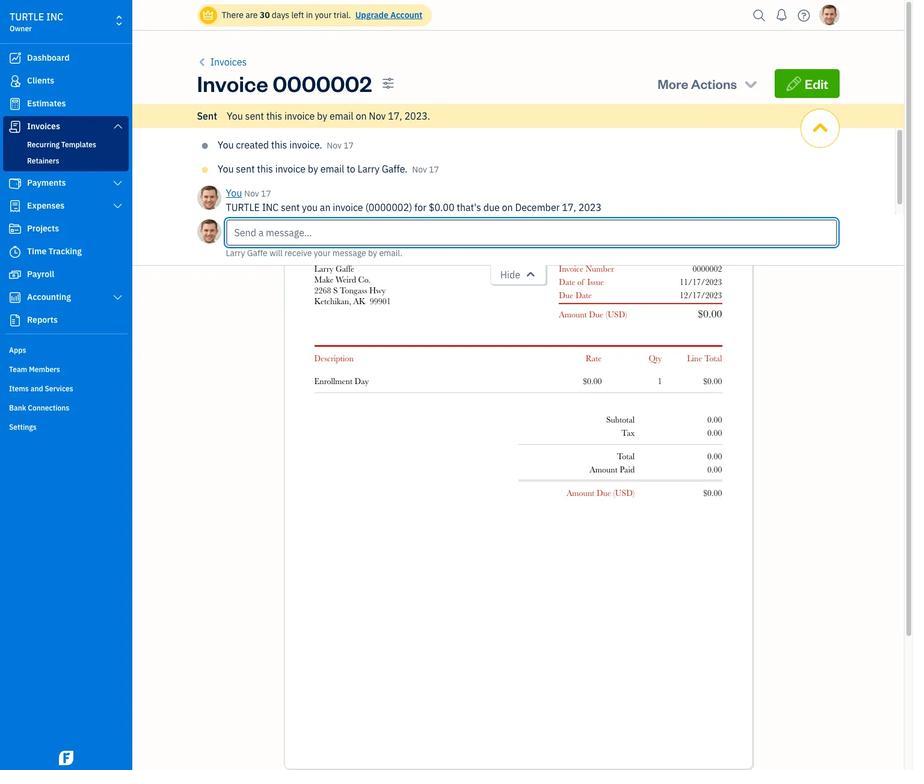 Task type: vqa. For each thing, say whether or not it's contained in the screenshot.
To Me link
no



Task type: describe. For each thing, give the bounding box(es) containing it.
invoice for invoice 0000002
[[197, 69, 268, 97]]

hide
[[500, 269, 521, 281]]

retainers
[[27, 156, 59, 165]]

0 vertical spatial weird
[[325, 139, 350, 151]]

0 vertical spatial )
[[625, 310, 627, 319]]

1 vertical spatial your
[[314, 248, 331, 259]]

invoices button
[[197, 55, 247, 69]]

you for you created this invoice. nov 17
[[218, 139, 234, 151]]

payroll
[[27, 269, 54, 280]]

chevron large down image for accounting
[[112, 293, 123, 303]]

turtle inc owner
[[10, 11, 63, 33]]

chevron large down image for invoices
[[112, 122, 123, 131]]

Send a message text field
[[226, 220, 838, 246]]

projects link
[[3, 218, 129, 240]]

accounting link
[[3, 287, 129, 309]]

bank
[[9, 404, 26, 413]]

client image
[[8, 75, 22, 87]]

you created this invoice. nov 17
[[218, 139, 354, 151]]

gaffe.
[[382, 163, 408, 175]]

are
[[246, 10, 258, 20]]

members
[[29, 365, 60, 374]]

inc for turtle inc 12794992386
[[350, 193, 366, 203]]

on inside you nov 17 turtle inc sent you an invoice (0000002) for $0.00 that's due on december 17, 2023
[[502, 202, 513, 214]]

subtotal
[[606, 415, 635, 425]]

owner
[[10, 24, 32, 33]]

upgrade account link
[[353, 10, 423, 20]]

there are 30 days left in your trial. upgrade account
[[222, 10, 423, 20]]

an
[[320, 202, 331, 214]]

0 horizontal spatial 17,
[[388, 110, 402, 122]]

reports
[[27, 315, 58, 326]]

1 0.00 from the top
[[708, 415, 722, 425]]

team members link
[[3, 360, 129, 378]]

ketchikan,
[[314, 297, 351, 306]]

templates
[[61, 140, 96, 149]]

this for you created this invoice.
[[271, 139, 287, 151]]

estimates link
[[3, 93, 129, 115]]

nov inside you created this invoice. nov 17
[[327, 140, 342, 151]]

edit link
[[775, 69, 840, 98]]

receive
[[285, 248, 312, 259]]

has
[[368, 139, 384, 151]]

turtle inc 12794992386
[[314, 193, 366, 214]]

retainers link
[[5, 154, 126, 168]]

nov up has on the top
[[369, 110, 386, 122]]

dashboard link
[[3, 48, 129, 69]]

items and services link
[[3, 380, 129, 398]]

turtle inside you nov 17 turtle inc sent you an invoice (0000002) for $0.00 that's due on december 17, 2023
[[226, 202, 260, 214]]

2 vertical spatial amount
[[567, 489, 595, 498]]

enrollment
[[314, 377, 353, 386]]

recurring templates
[[27, 140, 96, 149]]

estimate image
[[8, 98, 22, 110]]

inc for turtle inc owner
[[46, 11, 63, 23]]

freshbooks image
[[57, 751, 76, 766]]

more
[[658, 75, 689, 92]]

message
[[333, 248, 366, 259]]

hwy
[[369, 286, 386, 295]]

you for you sent this invoice by email to larry gaffe. nov 17
[[218, 163, 234, 175]]

time
[[27, 246, 46, 257]]

invoice for invoice number
[[559, 264, 584, 274]]

estimates
[[27, 98, 66, 109]]

apps link
[[3, 341, 129, 359]]

0 vertical spatial date
[[559, 277, 576, 287]]

invoice.
[[289, 139, 322, 151]]

this for you sent this invoice by email to larry gaffe.
[[257, 163, 273, 175]]

pencil image
[[786, 75, 802, 92]]

0.00 0.00 for subtotal
[[708, 415, 722, 438]]

bank connections link
[[3, 399, 129, 417]]

there
[[222, 10, 244, 20]]

line total
[[687, 354, 722, 363]]

crown image
[[202, 9, 214, 21]]

more actions button
[[647, 69, 770, 98]]

chevrondown image
[[743, 75, 759, 92]]

sent
[[197, 110, 217, 122]]

inc inside you nov 17 turtle inc sent you an invoice (0000002) for $0.00 that's due on december 17, 2023
[[262, 202, 279, 214]]

$0.00 inside you nov 17 turtle inc sent you an invoice (0000002) for $0.00 that's due on december 17, 2023
[[429, 202, 455, 214]]

1
[[658, 377, 662, 386]]

17 inside you sent this invoice by email to larry gaffe. nov 17
[[429, 164, 439, 175]]

circle image
[[202, 141, 208, 151]]

invoice image
[[8, 121, 22, 133]]

2 vertical spatial due
[[597, 489, 611, 498]]

left
[[291, 10, 304, 20]]

rate
[[586, 354, 602, 363]]

2 0.00 from the top
[[708, 428, 722, 438]]

services
[[45, 384, 73, 393]]

0 vertical spatial co.
[[352, 139, 366, 151]]

payments link
[[3, 173, 129, 194]]

0 vertical spatial your
[[315, 10, 332, 20]]

settings link
[[3, 418, 129, 436]]

0 vertical spatial amount
[[559, 310, 587, 319]]

0 vertical spatial this
[[266, 110, 282, 122]]

account
[[391, 10, 423, 20]]

dashboard
[[27, 52, 70, 63]]

chevronleft image
[[197, 55, 208, 69]]

email.
[[379, 248, 403, 259]]

tax
[[622, 428, 635, 438]]

0 horizontal spatial 0000002
[[273, 69, 372, 97]]

and
[[30, 384, 43, 393]]

0.00 0.00 for total
[[708, 452, 722, 475]]

circle image
[[202, 165, 208, 175]]

invoices link
[[3, 116, 129, 138]]

email for to
[[321, 163, 344, 175]]

0 horizontal spatial (
[[606, 310, 608, 319]]

gaffe for make
[[336, 264, 354, 274]]

edit
[[805, 75, 829, 92]]

12/17/2023
[[680, 291, 722, 300]]

2 vertical spatial by
[[368, 248, 377, 259]]

0 vertical spatial total
[[705, 354, 722, 363]]

settings
[[9, 423, 37, 432]]

1 horizontal spatial (
[[613, 489, 615, 498]]

line
[[687, 354, 703, 363]]

larry for message
[[226, 248, 245, 259]]

search image
[[750, 6, 769, 24]]

1 horizontal spatial 0000002
[[693, 264, 722, 274]]

weird inside larry gaffe make weird co. 2268 s tongass hwy ketchikan, ak  99901
[[336, 275, 356, 285]]

payments
[[27, 177, 66, 188]]

you
[[302, 202, 318, 214]]

number
[[586, 264, 614, 274]]

december
[[515, 202, 560, 214]]

by for to
[[308, 163, 318, 175]]

recurring
[[27, 140, 60, 149]]

enrollment day
[[314, 377, 369, 386]]

close comments image
[[810, 110, 831, 147]]

accounting
[[27, 292, 71, 303]]

projects
[[27, 223, 59, 234]]

trial.
[[334, 10, 351, 20]]

nov inside you nov 17 turtle inc sent you an invoice (0000002) for $0.00 that's due on december 17, 2023
[[244, 188, 259, 199]]

larry for 2268
[[314, 264, 334, 274]]

invoice inside you nov 17 turtle inc sent you an invoice (0000002) for $0.00 that's due on december 17, 2023
[[333, 202, 363, 214]]

1 vertical spatial usd
[[615, 489, 633, 498]]

gaffe for will
[[247, 248, 268, 259]]

1 vertical spatial amount due ( usd )
[[567, 489, 635, 498]]

1 vertical spatial due
[[589, 310, 604, 319]]



Task type: locate. For each thing, give the bounding box(es) containing it.
17 inside you created this invoice. nov 17
[[344, 140, 354, 151]]

1 horizontal spatial turtle
[[226, 202, 260, 214]]

team
[[9, 365, 27, 374]]

1 vertical spatial chevron large down image
[[112, 179, 123, 188]]

you sent this invoice by email on nov 17, 2023.
[[227, 110, 430, 122]]

make inside larry gaffe make weird co. 2268 s tongass hwy ketchikan, ak  99901
[[314, 275, 334, 285]]

17, inside you nov 17 turtle inc sent you an invoice (0000002) for $0.00 that's due on december 17, 2023
[[562, 202, 576, 214]]

sent for you sent this invoice by email to larry gaffe. nov 17
[[236, 163, 255, 175]]

this
[[266, 110, 282, 122], [271, 139, 287, 151], [257, 163, 273, 175]]

more actions
[[658, 75, 737, 92]]

0 vertical spatial on
[[356, 110, 367, 122]]

this left the invoice.
[[271, 139, 287, 151]]

make weird co. has
[[299, 139, 384, 151]]

17 inside you nov 17 turtle inc sent you an invoice (0000002) for $0.00 that's due on december 17, 2023
[[261, 188, 271, 199]]

1 vertical spatial on
[[502, 202, 513, 214]]

amount
[[559, 310, 587, 319], [590, 465, 618, 475], [567, 489, 595, 498]]

0 vertical spatial by
[[317, 110, 327, 122]]

1 vertical spatial this
[[271, 139, 287, 151]]

2268
[[314, 286, 331, 295]]

larry right to
[[358, 163, 380, 175]]

17,
[[388, 110, 402, 122], [562, 202, 576, 214]]

project image
[[8, 223, 22, 235]]

2 horizontal spatial inc
[[350, 193, 366, 203]]

due date
[[559, 291, 592, 300]]

expenses link
[[3, 196, 129, 217]]

amount left 'paid'
[[590, 465, 618, 475]]

days
[[272, 10, 289, 20]]

due down due date
[[589, 310, 604, 319]]

email
[[330, 110, 354, 122], [321, 163, 344, 175]]

0 vertical spatial sent
[[245, 110, 264, 122]]

larry left will
[[226, 248, 245, 259]]

go to help image
[[795, 6, 814, 24]]

date left of
[[559, 277, 576, 287]]

amount inside total amount paid
[[590, 465, 618, 475]]

1 vertical spatial invoice
[[275, 163, 306, 175]]

by down the invoice.
[[308, 163, 318, 175]]

1 vertical spatial sent
[[236, 163, 255, 175]]

on up make weird co. has
[[356, 110, 367, 122]]

0 horizontal spatial turtle
[[10, 11, 44, 23]]

0 vertical spatial gaffe
[[247, 248, 268, 259]]

sent for you sent this invoice by email on nov 17, 2023.
[[245, 110, 264, 122]]

sent left you
[[281, 202, 300, 214]]

1 horizontal spatial 17,
[[562, 202, 576, 214]]

nov right gaffe.
[[412, 164, 427, 175]]

timer image
[[8, 246, 22, 258]]

by left email. on the top of page
[[368, 248, 377, 259]]

of
[[578, 277, 585, 287]]

weird up you sent this invoice by email to larry gaffe. nov 17
[[325, 139, 350, 151]]

chevron large down image up recurring templates link
[[112, 122, 123, 131]]

you sent this invoice by email to larry gaffe. nov 17
[[218, 163, 439, 175]]

1 vertical spatial )
[[633, 489, 635, 498]]

0 vertical spatial invoices
[[210, 56, 247, 68]]

0 vertical spatial usd
[[608, 310, 625, 319]]

actions
[[691, 75, 737, 92]]

larry inside larry gaffe make weird co. 2268 s tongass hwy ketchikan, ak  99901
[[314, 264, 334, 274]]

chevron large down image inside invoices link
[[112, 122, 123, 131]]

2023.
[[405, 110, 430, 122]]

4 0.00 from the top
[[708, 465, 722, 475]]

1 vertical spatial amount
[[590, 465, 618, 475]]

1 vertical spatial gaffe
[[336, 264, 354, 274]]

1 horizontal spatial gaffe
[[336, 264, 354, 274]]

you right sent
[[227, 110, 243, 122]]

invoices up recurring on the left of page
[[27, 121, 60, 132]]

this up you created this invoice. nov 17
[[266, 110, 282, 122]]

turtle inside turtle inc owner
[[10, 11, 44, 23]]

settings for this invoice image
[[382, 77, 395, 90]]

0 vertical spatial amount due ( usd )
[[559, 310, 627, 319]]

invoice
[[285, 110, 315, 122], [275, 163, 306, 175], [333, 202, 363, 214]]

inc up 12794992386
[[350, 193, 366, 203]]

2 vertical spatial invoice
[[333, 202, 363, 214]]

turtle down you link
[[226, 202, 260, 214]]

payroll link
[[3, 264, 129, 286]]

2023
[[579, 202, 602, 214]]

due down total amount paid
[[597, 489, 611, 498]]

invoice for to
[[275, 163, 306, 175]]

nov right you link
[[244, 188, 259, 199]]

0 vertical spatial 0.00 0.00
[[708, 415, 722, 438]]

1 vertical spatial larry
[[226, 248, 245, 259]]

invoice up sent
[[197, 69, 268, 97]]

chevron large down image for expenses
[[112, 202, 123, 211]]

larry gaffe will receive your message by email.
[[226, 248, 403, 259]]

inc inside turtle inc 12794992386
[[350, 193, 366, 203]]

invoice for on
[[285, 110, 315, 122]]

date down date of issue
[[576, 291, 592, 300]]

will
[[269, 248, 283, 259]]

invoice down info image
[[275, 163, 306, 175]]

0 vertical spatial make
[[299, 139, 323, 151]]

total amount paid
[[590, 452, 635, 475]]

you inside you nov 17 turtle inc sent you an invoice (0000002) for $0.00 that's due on december 17, 2023
[[226, 187, 242, 199]]

1 horizontal spatial invoices
[[210, 56, 247, 68]]

0 horizontal spatial larry
[[226, 248, 245, 259]]

upgrade
[[355, 10, 389, 20]]

inc inside turtle inc owner
[[46, 11, 63, 23]]

1 horizontal spatial inc
[[262, 202, 279, 214]]

0 horizontal spatial invoices
[[27, 121, 60, 132]]

0 vertical spatial invoice
[[285, 110, 315, 122]]

weird up tongass
[[336, 275, 356, 285]]

17 up you nov 17 turtle inc sent you an invoice (0000002) for $0.00 that's due on december 17, 2023
[[429, 164, 439, 175]]

gaffe inside larry gaffe make weird co. 2268 s tongass hwy ketchikan, ak  99901
[[336, 264, 354, 274]]

notifications image
[[772, 3, 792, 27]]

chart image
[[8, 292, 22, 304]]

you right circle image
[[218, 163, 234, 175]]

weird
[[325, 139, 350, 151], [336, 275, 356, 285]]

total right the 'line'
[[705, 354, 722, 363]]

0 vertical spatial larry
[[358, 163, 380, 175]]

usd down number
[[608, 310, 625, 319]]

email for on
[[330, 110, 354, 122]]

turtle inside turtle inc 12794992386
[[314, 193, 348, 203]]

1 vertical spatial total
[[617, 452, 635, 461]]

chevron large down image
[[112, 122, 123, 131], [112, 179, 123, 188]]

chevron large down image for payments
[[112, 179, 123, 188]]

0 horizontal spatial invoice
[[197, 69, 268, 97]]

2 horizontal spatial 17
[[429, 164, 439, 175]]

1 vertical spatial 17
[[429, 164, 439, 175]]

you
[[227, 110, 243, 122], [218, 139, 234, 151], [218, 163, 234, 175], [226, 187, 242, 199]]

2 chevron large down image from the top
[[112, 293, 123, 303]]

0 horizontal spatial gaffe
[[247, 248, 268, 259]]

17
[[344, 140, 354, 151], [429, 164, 439, 175], [261, 188, 271, 199]]

0 vertical spatial (
[[606, 310, 608, 319]]

co. inside larry gaffe make weird co. 2268 s tongass hwy ketchikan, ak  99901
[[358, 275, 371, 285]]

2 chevron large down image from the top
[[112, 179, 123, 188]]

invoice 0000002
[[197, 69, 372, 97]]

0 vertical spatial invoice
[[197, 69, 268, 97]]

amount down total amount paid
[[567, 489, 595, 498]]

1 vertical spatial 0000002
[[693, 264, 722, 274]]

0 vertical spatial due
[[559, 291, 574, 300]]

invoice
[[197, 69, 268, 97], [559, 264, 584, 274]]

items and services
[[9, 384, 73, 393]]

clients
[[27, 75, 54, 86]]

1 horizontal spatial larry
[[314, 264, 334, 274]]

date
[[559, 277, 576, 287], [576, 291, 592, 300]]

turtle for turtle inc 12794992386
[[314, 193, 348, 203]]

your right the in
[[315, 10, 332, 20]]

1 vertical spatial weird
[[336, 275, 356, 285]]

0 horizontal spatial on
[[356, 110, 367, 122]]

by for on
[[317, 110, 327, 122]]

make up "2268" on the top left of the page
[[314, 275, 334, 285]]

1 vertical spatial invoices
[[27, 121, 60, 132]]

17 up to
[[344, 140, 354, 151]]

1 chevron large down image from the top
[[112, 122, 123, 131]]

1 horizontal spatial 17
[[344, 140, 354, 151]]

items
[[9, 384, 29, 393]]

chevron large down image
[[112, 202, 123, 211], [112, 293, 123, 303]]

12794992386
[[314, 204, 361, 214]]

inc up dashboard
[[46, 11, 63, 23]]

issue
[[587, 277, 604, 287]]

make
[[299, 139, 323, 151], [314, 275, 334, 285]]

1 horizontal spatial total
[[705, 354, 722, 363]]

main element
[[0, 0, 162, 771]]

invoice up of
[[559, 264, 584, 274]]

expenses
[[27, 200, 65, 211]]

amount due ( usd ) down due date
[[559, 310, 627, 319]]

this down created
[[257, 163, 273, 175]]

0 horizontal spatial )
[[625, 310, 627, 319]]

your right "receive"
[[314, 248, 331, 259]]

email up make weird co. has
[[330, 110, 354, 122]]

you nov 17 turtle inc sent you an invoice (0000002) for $0.00 that's due on december 17, 2023
[[226, 187, 602, 214]]

by up the invoice.
[[317, 110, 327, 122]]

nov up you sent this invoice by email to larry gaffe. nov 17
[[327, 140, 342, 151]]

nov inside you sent this invoice by email to larry gaffe. nov 17
[[412, 164, 427, 175]]

team members
[[9, 365, 60, 374]]

amount down due date
[[559, 310, 587, 319]]

0.00 0.00
[[708, 415, 722, 438], [708, 452, 722, 475]]

time tracking
[[27, 246, 82, 257]]

2 0.00 0.00 from the top
[[708, 452, 722, 475]]

money image
[[8, 269, 22, 281]]

s
[[333, 286, 338, 295]]

by
[[317, 110, 327, 122], [308, 163, 318, 175], [368, 248, 377, 259]]

2 horizontal spatial turtle
[[314, 193, 348, 203]]

1 vertical spatial invoice
[[559, 264, 584, 274]]

0 horizontal spatial 17
[[261, 188, 271, 199]]

to
[[347, 163, 355, 175]]

sent inside you nov 17 turtle inc sent you an invoice (0000002) for $0.00 that's due on december 17, 2023
[[281, 202, 300, 214]]

expense image
[[8, 200, 22, 212]]

info image
[[284, 138, 295, 152]]

co. left has on the top
[[352, 139, 366, 151]]

hide button
[[490, 265, 546, 285]]

you for you nov 17 turtle inc sent you an invoice (0000002) for $0.00 that's due on december 17, 2023
[[226, 187, 242, 199]]

invoice up the invoice.
[[285, 110, 315, 122]]

for
[[415, 202, 427, 214]]

sent up created
[[245, 110, 264, 122]]

(0000002)
[[365, 202, 412, 214]]

11/17/2023
[[680, 277, 722, 287]]

clients link
[[3, 70, 129, 92]]

co.
[[352, 139, 366, 151], [358, 275, 371, 285]]

17, left 2023.
[[388, 110, 402, 122]]

0000002 up 11/17/2023
[[693, 264, 722, 274]]

0 horizontal spatial total
[[617, 452, 635, 461]]

1 horizontal spatial on
[[502, 202, 513, 214]]

turtle for turtle inc owner
[[10, 11, 44, 23]]

you down created
[[226, 187, 242, 199]]

turtle up 12794992386
[[314, 193, 348, 203]]

3 0.00 from the top
[[708, 452, 722, 461]]

2 vertical spatial larry
[[314, 264, 334, 274]]

invoices inside main element
[[27, 121, 60, 132]]

1 chevron large down image from the top
[[112, 202, 123, 211]]

2 vertical spatial this
[[257, 163, 273, 175]]

usd down 'paid'
[[615, 489, 633, 498]]

invoice right an
[[333, 202, 363, 214]]

17, left 2023
[[562, 202, 576, 214]]

day
[[355, 377, 369, 386]]

make right info image
[[299, 139, 323, 151]]

connections
[[28, 404, 69, 413]]

1 vertical spatial by
[[308, 163, 318, 175]]

you right circle icon
[[218, 139, 234, 151]]

0 vertical spatial email
[[330, 110, 354, 122]]

2 vertical spatial 17
[[261, 188, 271, 199]]

larry gaffe make weird co. 2268 s tongass hwy ketchikan, ak  99901
[[314, 264, 391, 306]]

amount due ( usd )
[[559, 310, 627, 319], [567, 489, 635, 498]]

0 vertical spatial 0000002
[[273, 69, 372, 97]]

payment image
[[8, 177, 22, 190]]

apps
[[9, 346, 26, 355]]

on right due
[[502, 202, 513, 214]]

total up 'paid'
[[617, 452, 635, 461]]

0 vertical spatial chevron large down image
[[112, 202, 123, 211]]

due down date of issue
[[559, 291, 574, 300]]

inc left you
[[262, 202, 279, 214]]

0 horizontal spatial inc
[[46, 11, 63, 23]]

1 horizontal spatial invoice
[[559, 264, 584, 274]]

invoices right chevronleft image
[[210, 56, 247, 68]]

1 vertical spatial 0.00 0.00
[[708, 452, 722, 475]]

paid
[[620, 465, 635, 475]]

dashboard image
[[8, 52, 22, 64]]

0 vertical spatial chevron large down image
[[112, 122, 123, 131]]

1 vertical spatial chevron large down image
[[112, 293, 123, 303]]

1 vertical spatial (
[[613, 489, 615, 498]]

1 vertical spatial make
[[314, 275, 334, 285]]

17 right you link
[[261, 188, 271, 199]]

invoices inside 'button'
[[210, 56, 247, 68]]

you for you sent this invoice by email on nov 17, 2023.
[[227, 110, 243, 122]]

1 0.00 0.00 from the top
[[708, 415, 722, 438]]

due
[[484, 202, 500, 214]]

99901
[[370, 297, 391, 306]]

tracking
[[48, 246, 82, 257]]

0000002
[[273, 69, 372, 97], [693, 264, 722, 274]]

1 horizontal spatial )
[[633, 489, 635, 498]]

0000002 up you sent this invoice by email on nov 17, 2023.
[[273, 69, 372, 97]]

amount due ( usd ) down total amount paid
[[567, 489, 635, 498]]

due
[[559, 291, 574, 300], [589, 310, 604, 319], [597, 489, 611, 498]]

in
[[306, 10, 313, 20]]

qty
[[649, 354, 662, 363]]

report image
[[8, 315, 22, 327]]

your
[[315, 10, 332, 20], [314, 248, 331, 259]]

gaffe down 'message'
[[336, 264, 354, 274]]

gaffe left will
[[247, 248, 268, 259]]

time tracking link
[[3, 241, 129, 263]]

turtle up owner
[[10, 11, 44, 23]]

sent down created
[[236, 163, 255, 175]]

gaffe
[[247, 248, 268, 259], [336, 264, 354, 274]]

chevron large down image down retainers link
[[112, 179, 123, 188]]

reports link
[[3, 310, 129, 332]]

2 horizontal spatial larry
[[358, 163, 380, 175]]

chevron large down image down payroll link
[[112, 293, 123, 303]]

chevron large down image up "projects" "link"
[[112, 202, 123, 211]]

usd
[[608, 310, 625, 319], [615, 489, 633, 498]]

0 vertical spatial 17
[[344, 140, 354, 151]]

1 vertical spatial 17,
[[562, 202, 576, 214]]

1 vertical spatial co.
[[358, 275, 371, 285]]

1 vertical spatial email
[[321, 163, 344, 175]]

larry down larry gaffe will receive your message by email.
[[314, 264, 334, 274]]

email left to
[[321, 163, 344, 175]]

co. up tongass
[[358, 275, 371, 285]]

1 vertical spatial date
[[576, 291, 592, 300]]

chevron large down image inside the accounting link
[[112, 293, 123, 303]]

bank connections
[[9, 404, 69, 413]]

chevron large down image inside payments link
[[112, 179, 123, 188]]

subtotal tax
[[606, 415, 635, 438]]

total inside total amount paid
[[617, 452, 635, 461]]

2 vertical spatial sent
[[281, 202, 300, 214]]

0 vertical spatial 17,
[[388, 110, 402, 122]]

nov
[[369, 110, 386, 122], [327, 140, 342, 151], [412, 164, 427, 175], [244, 188, 259, 199]]



